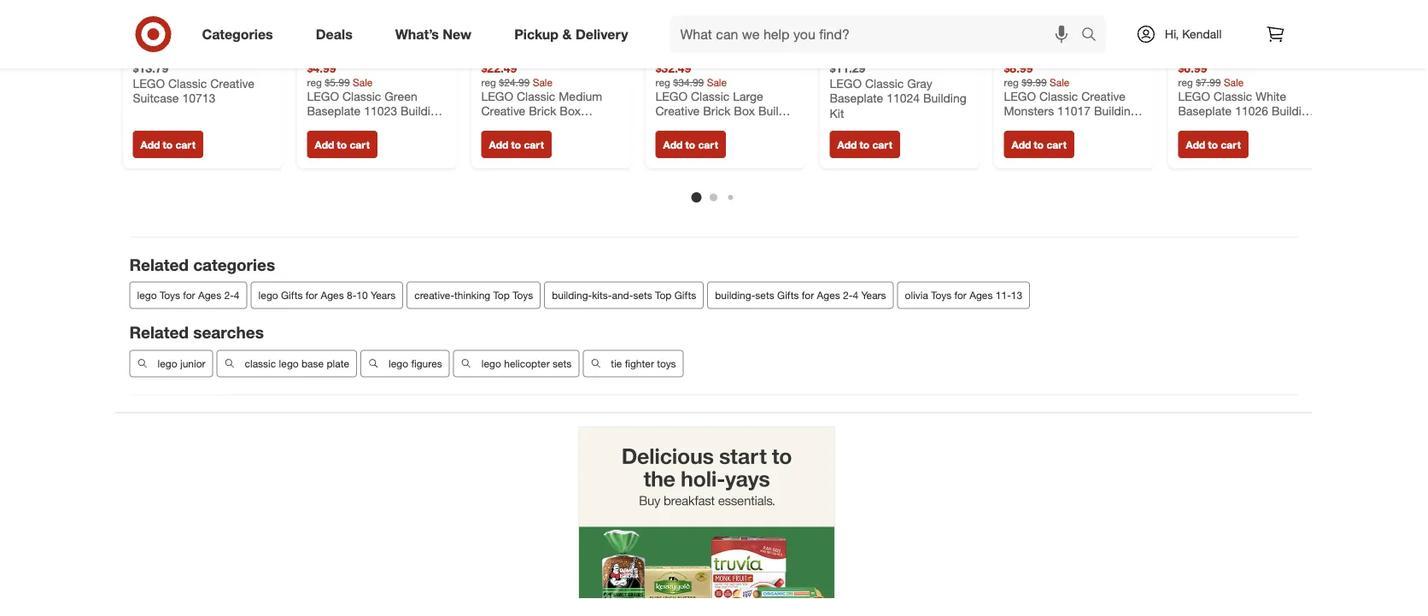 Task type: locate. For each thing, give the bounding box(es) containing it.
add to cart button for $4.99
[[307, 131, 378, 158]]

2- down categories
[[224, 289, 234, 302]]

kendall
[[1183, 26, 1222, 41]]

reg for $6.99
[[1179, 75, 1194, 88]]

lego
[[137, 289, 157, 302], [259, 289, 278, 302], [158, 357, 177, 370], [279, 357, 299, 370], [389, 357, 409, 370], [482, 357, 502, 370]]

lego for lego classic green baseplate 11023 building kit
[[307, 88, 339, 103]]

kit down $11.29
[[830, 105, 845, 120]]

reg inside '$6.99 reg $7.99 sale lego classic white baseplate 11026 building kit'
[[1179, 75, 1194, 88]]

related up the lego junior link
[[129, 323, 189, 342]]

6 cart from the left
[[1047, 138, 1067, 151]]

classic left green
[[343, 88, 381, 103]]

$22.49
[[482, 61, 517, 75]]

for inside the lego gifts for ages 8-10 years link
[[306, 289, 318, 302]]

gifts inside building-kits-and-sets top gifts link
[[675, 289, 697, 302]]

add down the with
[[1012, 138, 1032, 151]]

kit inside '$6.99 reg $7.99 sale lego classic white baseplate 11026 building kit'
[[1179, 118, 1193, 133]]

baseplate down $11.29
[[830, 90, 884, 105]]

2-
[[224, 289, 234, 302], [843, 289, 853, 302]]

0 horizontal spatial years
[[371, 289, 396, 302]]

1 sale from the left
[[353, 75, 373, 88]]

6 to from the left
[[1034, 138, 1044, 151]]

sale
[[353, 75, 373, 88], [533, 75, 553, 88], [707, 75, 727, 88], [1050, 75, 1070, 88], [1225, 75, 1245, 88]]

2 horizontal spatial baseplate
[[1179, 103, 1232, 118]]

sale right $24.99
[[533, 75, 553, 88]]

kits-
[[592, 289, 612, 302]]

7 add to cart from the left
[[1187, 138, 1242, 151]]

2 reg from the left
[[482, 75, 496, 88]]

4 add to cart button from the left
[[656, 131, 726, 158]]

to down '$6.99 reg $7.99 sale lego classic white baseplate 11026 building kit'
[[1209, 138, 1219, 151]]

thinking
[[455, 289, 491, 302]]

to for $6.99
[[1209, 138, 1219, 151]]

$13.79
[[133, 61, 169, 75]]

to down the $34.99
[[686, 138, 696, 151]]

4 add to cart from the left
[[664, 138, 719, 151]]

creative inside "$13.79 lego classic creative suitcase 10713"
[[210, 75, 255, 90]]

lego for lego classic creative monsters 11017 building kit with 5 toys
[[1004, 88, 1037, 103]]

1 for from the left
[[183, 289, 195, 302]]

2 years from the left
[[862, 289, 887, 302]]

3 add from the left
[[489, 138, 509, 151]]

3 to from the left
[[512, 138, 521, 151]]

add down the $34.99
[[664, 138, 683, 151]]

3 for from the left
[[802, 289, 814, 302]]

cart for $4.99
[[350, 138, 370, 151]]

1 horizontal spatial building-
[[715, 289, 756, 302]]

0 horizontal spatial top
[[494, 289, 510, 302]]

related up lego toys for ages 2-4 link
[[129, 255, 189, 274]]

reg left $7.99
[[1179, 75, 1194, 88]]

4 down categories
[[234, 289, 240, 302]]

for for lego toys for ages 2-4
[[183, 289, 195, 302]]

building for lego classic creative monsters 11017 building kit with 5 toys
[[1095, 103, 1138, 118]]

lego inside '$8.99 reg $9.99 sale lego classic creative monsters 11017 building kit with 5 toys'
[[1004, 88, 1037, 103]]

classic left gray
[[866, 75, 904, 90]]

lego junior link
[[129, 350, 213, 377]]

6 add from the left
[[1012, 138, 1032, 151]]

classic left the white on the top of the page
[[1214, 88, 1253, 103]]

1 horizontal spatial creative
[[1082, 88, 1126, 103]]

add to cart for $22.49
[[489, 138, 544, 151]]

building inside $4.99 reg $5.99 sale lego classic green baseplate 11023 building kit
[[401, 103, 444, 118]]

reg inside $4.99 reg $5.99 sale lego classic green baseplate 11023 building kit
[[307, 75, 322, 88]]

add to cart for $8.99
[[1012, 138, 1067, 151]]

$11.29 lego classic gray baseplate 11024 building kit
[[830, 61, 967, 120]]

what's
[[395, 26, 439, 42]]

to down the with
[[1034, 138, 1044, 151]]

4
[[234, 289, 240, 302], [853, 289, 859, 302]]

classic up the 5
[[1040, 88, 1079, 103]]

add down $24.99
[[489, 138, 509, 151]]

building right 11026
[[1272, 103, 1316, 118]]

years
[[371, 289, 396, 302], [862, 289, 887, 302]]

reg for $4.99
[[307, 75, 322, 88]]

to down $24.99
[[512, 138, 521, 151]]

lego down what can we help you find? suggestions appear below search field in the top of the page
[[830, 75, 862, 90]]

add to cart button down 11024
[[830, 131, 901, 158]]

to down suitcase
[[163, 138, 173, 151]]

0 horizontal spatial gifts
[[281, 289, 303, 302]]

lego helicopter sets
[[482, 357, 572, 370]]

1 gifts from the left
[[281, 289, 303, 302]]

lego inside $4.99 reg $5.99 sale lego classic green baseplate 11023 building kit
[[307, 88, 339, 103]]

6 add to cart button from the left
[[1004, 131, 1075, 158]]

0 horizontal spatial building-
[[552, 289, 592, 302]]

baseplate inside $4.99 reg $5.99 sale lego classic green baseplate 11023 building kit
[[307, 103, 361, 118]]

sale right $5.99
[[353, 75, 373, 88]]

0 vertical spatial related
[[129, 255, 189, 274]]

building
[[924, 90, 967, 105], [401, 103, 444, 118], [1095, 103, 1138, 118], [1272, 103, 1316, 118]]

add to cart down suitcase
[[141, 138, 196, 151]]

add to cart down $24.99
[[489, 138, 544, 151]]

1 reg from the left
[[307, 75, 322, 88]]

1 horizontal spatial 2-
[[843, 289, 853, 302]]

sale inside '$8.99 reg $9.99 sale lego classic creative monsters 11017 building kit with 5 toys'
[[1050, 75, 1070, 88]]

add
[[141, 138, 160, 151], [315, 138, 334, 151], [489, 138, 509, 151], [664, 138, 683, 151], [838, 138, 857, 151], [1012, 138, 1032, 151], [1187, 138, 1206, 151]]

4 add from the left
[[664, 138, 683, 151]]

add to cart down the 11023
[[315, 138, 370, 151]]

for inside the 'olivia toys for ages 11-13' link
[[955, 289, 967, 302]]

1 related from the top
[[129, 255, 189, 274]]

2 sale from the left
[[533, 75, 553, 88]]

sale right $7.99
[[1225, 75, 1245, 88]]

lego classic creative monsters 11017 building kit with 5 toys image
[[1004, 0, 1145, 50], [1004, 0, 1145, 50]]

creative-thinking top toys
[[415, 289, 533, 302]]

add to cart button down the 11023
[[307, 131, 378, 158]]

lego down $8.99
[[1004, 88, 1037, 103]]

add to cart button down the $34.99
[[656, 131, 726, 158]]

lego helicopter sets link
[[454, 350, 580, 377]]

1 horizontal spatial 4
[[853, 289, 859, 302]]

building inside '$6.99 reg $7.99 sale lego classic white baseplate 11026 building kit'
[[1272, 103, 1316, 118]]

kit down $4.99
[[307, 118, 322, 133]]

5 reg from the left
[[1179, 75, 1194, 88]]

sale inside '$6.99 reg $7.99 sale lego classic white baseplate 11026 building kit'
[[1225, 75, 1245, 88]]

2 cart from the left
[[350, 138, 370, 151]]

lego left junior
[[158, 357, 177, 370]]

categories
[[202, 26, 273, 42]]

lego
[[133, 75, 165, 90], [830, 75, 862, 90], [307, 88, 339, 103], [1004, 88, 1037, 103], [1179, 88, 1211, 103]]

kit
[[830, 105, 845, 120], [307, 118, 322, 133], [1004, 118, 1019, 133], [1179, 118, 1193, 133]]

1 horizontal spatial top
[[655, 289, 672, 302]]

lego up related searches
[[137, 289, 157, 302]]

2 add to cart button from the left
[[307, 131, 378, 158]]

2 for from the left
[[306, 289, 318, 302]]

6 add to cart from the left
[[1012, 138, 1067, 151]]

1 2- from the left
[[224, 289, 234, 302]]

$8.99
[[1004, 61, 1034, 75]]

lego for lego figures
[[389, 357, 409, 370]]

for
[[183, 289, 195, 302], [306, 289, 318, 302], [802, 289, 814, 302], [955, 289, 967, 302]]

lego for lego junior
[[158, 357, 177, 370]]

for for lego gifts for ages 8-10 years
[[306, 289, 318, 302]]

baseplate inside $11.29 lego classic gray baseplate 11024 building kit
[[830, 90, 884, 105]]

kit left the with
[[1004, 118, 1019, 133]]

related searches
[[129, 323, 264, 342]]

to for $4.99
[[337, 138, 347, 151]]

cart down the 11023
[[350, 138, 370, 151]]

creative
[[210, 75, 255, 90], [1082, 88, 1126, 103]]

hi,
[[1166, 26, 1180, 41]]

kit inside $4.99 reg $5.99 sale lego classic green baseplate 11023 building kit
[[307, 118, 322, 133]]

lego down categories
[[259, 289, 278, 302]]

1 add from the left
[[141, 138, 160, 151]]

building-kits-and-sets top gifts
[[552, 289, 697, 302]]

1 horizontal spatial gifts
[[675, 289, 697, 302]]

5
[[1048, 118, 1054, 133]]

10
[[357, 289, 368, 302]]

2 top from the left
[[655, 289, 672, 302]]

add to cart for $4.99
[[315, 138, 370, 151]]

sale right the $34.99
[[707, 75, 727, 88]]

top right thinking
[[494, 289, 510, 302]]

11017
[[1058, 103, 1091, 118]]

add to cart button for $22.49
[[482, 131, 552, 158]]

2 add from the left
[[315, 138, 334, 151]]

toys down related categories
[[160, 289, 180, 302]]

4 left olivia
[[853, 289, 859, 302]]

building-kits-and-sets top gifts link
[[544, 282, 704, 309]]

classic
[[168, 75, 207, 90], [866, 75, 904, 90], [343, 88, 381, 103], [1040, 88, 1079, 103], [1214, 88, 1253, 103]]

years right 10
[[371, 289, 396, 302]]

for for olivia toys for ages 11-13
[[955, 289, 967, 302]]

4 ages from the left
[[970, 289, 993, 302]]

add to cart button down suitcase
[[133, 131, 203, 158]]

5 to from the left
[[860, 138, 870, 151]]

classic down categories
[[168, 75, 207, 90]]

3 add to cart button from the left
[[482, 131, 552, 158]]

lego down $4.99
[[307, 88, 339, 103]]

1 horizontal spatial baseplate
[[830, 90, 884, 105]]

baseplate inside '$6.99 reg $7.99 sale lego classic white baseplate 11026 building kit'
[[1179, 103, 1232, 118]]

2 building- from the left
[[715, 289, 756, 302]]

add to cart button for $6.99
[[1179, 131, 1249, 158]]

0 horizontal spatial baseplate
[[307, 103, 361, 118]]

tie fighter toys
[[611, 357, 676, 370]]

sets
[[634, 289, 653, 302], [756, 289, 775, 302], [553, 357, 572, 370]]

1 to from the left
[[163, 138, 173, 151]]

cart down 11026
[[1222, 138, 1242, 151]]

11023
[[364, 103, 397, 118]]

&
[[563, 26, 572, 42]]

add to cart button for $8.99
[[1004, 131, 1075, 158]]

4 for from the left
[[955, 289, 967, 302]]

baseplate down $5.99
[[307, 103, 361, 118]]

toys inside '$8.99 reg $9.99 sale lego classic creative monsters 11017 building kit with 5 toys'
[[1058, 118, 1082, 133]]

lego classic gray baseplate 11024 building kit image
[[830, 0, 970, 50], [830, 0, 970, 50]]

delivery
[[576, 26, 629, 42]]

2 add to cart from the left
[[315, 138, 370, 151]]

2 to from the left
[[337, 138, 347, 151]]

kit for lego classic creative monsters 11017 building kit with 5 toys
[[1004, 118, 1019, 133]]

11024
[[887, 90, 920, 105]]

3 sale from the left
[[707, 75, 727, 88]]

add to cart button down $24.99
[[482, 131, 552, 158]]

1 ages from the left
[[198, 289, 221, 302]]

2 related from the top
[[129, 323, 189, 342]]

4 reg from the left
[[1004, 75, 1019, 88]]

classic lego base plate
[[245, 357, 349, 370]]

11-
[[996, 289, 1012, 302]]

classic inside '$6.99 reg $7.99 sale lego classic white baseplate 11026 building kit'
[[1214, 88, 1253, 103]]

sale right $9.99
[[1050, 75, 1070, 88]]

add to cart down 11024
[[838, 138, 893, 151]]

lego classic large creative brick box build your own creative toys, kids building kit 10698 image
[[656, 0, 796, 50], [656, 0, 796, 50]]

4 to from the left
[[686, 138, 696, 151]]

2 horizontal spatial gifts
[[778, 289, 799, 302]]

building-
[[552, 289, 592, 302], [715, 289, 756, 302]]

classic inside $11.29 lego classic gray baseplate 11024 building kit
[[866, 75, 904, 90]]

add down suitcase
[[141, 138, 160, 151]]

1 top from the left
[[494, 289, 510, 302]]

building right 11024
[[924, 90, 967, 105]]

reg left the $34.99
[[656, 75, 671, 88]]

olivia toys for ages 11-13
[[905, 289, 1023, 302]]

add for $22.49
[[489, 138, 509, 151]]

cart for $22.49
[[524, 138, 544, 151]]

pickup & delivery link
[[500, 15, 650, 53]]

1 vertical spatial related
[[129, 323, 189, 342]]

1 cart from the left
[[176, 138, 196, 151]]

to for $22.49
[[512, 138, 521, 151]]

toys
[[1058, 118, 1082, 133], [160, 289, 180, 302], [513, 289, 533, 302], [932, 289, 952, 302]]

to down $11.29 lego classic gray baseplate 11024 building kit
[[860, 138, 870, 151]]

add to cart button
[[133, 131, 203, 158], [307, 131, 378, 158], [482, 131, 552, 158], [656, 131, 726, 158], [830, 131, 901, 158], [1004, 131, 1075, 158], [1179, 131, 1249, 158]]

gifts
[[281, 289, 303, 302], [675, 289, 697, 302], [778, 289, 799, 302]]

3 cart from the left
[[524, 138, 544, 151]]

creative down search button
[[1082, 88, 1126, 103]]

classic inside '$8.99 reg $9.99 sale lego classic creative monsters 11017 building kit with 5 toys'
[[1040, 88, 1079, 103]]

add to cart down the with
[[1012, 138, 1067, 151]]

ages
[[198, 289, 221, 302], [321, 289, 344, 302], [817, 289, 841, 302], [970, 289, 993, 302]]

top right and-
[[655, 289, 672, 302]]

kit for lego classic green baseplate 11023 building kit
[[307, 118, 322, 133]]

classic inside $4.99 reg $5.99 sale lego classic green baseplate 11023 building kit
[[343, 88, 381, 103]]

top
[[494, 289, 510, 302], [655, 289, 672, 302]]

junior
[[180, 357, 206, 370]]

1 horizontal spatial years
[[862, 289, 887, 302]]

2- left olivia
[[843, 289, 853, 302]]

cart down the $34.99
[[699, 138, 719, 151]]

add to cart button for $32.49
[[656, 131, 726, 158]]

to down $4.99 reg $5.99 sale lego classic green baseplate 11023 building kit at the left top of the page
[[337, 138, 347, 151]]

cart for $32.49
[[699, 138, 719, 151]]

cart for $8.99
[[1047, 138, 1067, 151]]

lego classic medium creative brick box building toys for creative play, kids creative kit 10696 image
[[482, 0, 622, 50], [482, 0, 622, 50]]

white
[[1256, 88, 1287, 103]]

fighter
[[625, 357, 655, 370]]

2 gifts from the left
[[675, 289, 697, 302]]

what's new
[[395, 26, 472, 42]]

baseplate down $7.99
[[1179, 103, 1232, 118]]

add to cart down the $34.99
[[664, 138, 719, 151]]

5 add from the left
[[838, 138, 857, 151]]

reg left $5.99
[[307, 75, 322, 88]]

add to cart
[[141, 138, 196, 151], [315, 138, 370, 151], [489, 138, 544, 151], [664, 138, 719, 151], [838, 138, 893, 151], [1012, 138, 1067, 151], [1187, 138, 1242, 151]]

toys right thinking
[[513, 289, 533, 302]]

lego down $6.99
[[1179, 88, 1211, 103]]

toys right the 5
[[1058, 118, 1082, 133]]

cart down $24.99
[[524, 138, 544, 151]]

lego left the helicopter
[[482, 357, 502, 370]]

baseplate for lego classic green baseplate 11023 building kit
[[307, 103, 361, 118]]

7 add from the left
[[1187, 138, 1206, 151]]

building right 11017
[[1095, 103, 1138, 118]]

cart down 11024
[[873, 138, 893, 151]]

reg left $24.99
[[482, 75, 496, 88]]

lego inside "$13.79 lego classic creative suitcase 10713"
[[133, 75, 165, 90]]

1 add to cart from the left
[[141, 138, 196, 151]]

add to cart button down 11026
[[1179, 131, 1249, 158]]

to for $8.99
[[1034, 138, 1044, 151]]

years left olivia
[[862, 289, 887, 302]]

related
[[129, 255, 189, 274], [129, 323, 189, 342]]

reg left $9.99
[[1004, 75, 1019, 88]]

for inside lego toys for ages 2-4 link
[[183, 289, 195, 302]]

add to cart for $6.99
[[1187, 138, 1242, 151]]

lego left figures
[[389, 357, 409, 370]]

baseplate
[[830, 90, 884, 105], [307, 103, 361, 118], [1179, 103, 1232, 118]]

sale inside $22.49 reg $24.99 sale
[[533, 75, 553, 88]]

reg for $8.99
[[1004, 75, 1019, 88]]

reg inside $22.49 reg $24.99 sale
[[482, 75, 496, 88]]

add down $7.99
[[1187, 138, 1206, 151]]

lego inside '$6.99 reg $7.99 sale lego classic white baseplate 11026 building kit'
[[1179, 88, 1211, 103]]

7 to from the left
[[1209, 138, 1219, 151]]

gifts inside 'building-sets gifts for ages 2-4 years' link
[[778, 289, 799, 302]]

lego left 10713
[[133, 75, 165, 90]]

cart
[[176, 138, 196, 151], [350, 138, 370, 151], [524, 138, 544, 151], [699, 138, 719, 151], [873, 138, 893, 151], [1047, 138, 1067, 151], [1222, 138, 1242, 151]]

toys inside lego toys for ages 2-4 link
[[160, 289, 180, 302]]

3 add to cart from the left
[[489, 138, 544, 151]]

cart down the 5
[[1047, 138, 1067, 151]]

deals
[[316, 26, 353, 42]]

cart down 10713
[[176, 138, 196, 151]]

3 gifts from the left
[[778, 289, 799, 302]]

0 horizontal spatial 2-
[[224, 289, 234, 302]]

kit down $6.99
[[1179, 118, 1193, 133]]

creative down categories
[[210, 75, 255, 90]]

5 sale from the left
[[1225, 75, 1245, 88]]

7 cart from the left
[[1222, 138, 1242, 151]]

related categories
[[129, 255, 275, 274]]

4 cart from the left
[[699, 138, 719, 151]]

deals link
[[301, 15, 374, 53]]

0 horizontal spatial sets
[[553, 357, 572, 370]]

$32.49 reg $34.99 sale
[[656, 61, 727, 88]]

$4.99 reg $5.99 sale lego classic green baseplate 11023 building kit
[[307, 61, 444, 133]]

building inside '$8.99 reg $9.99 sale lego classic creative monsters 11017 building kit with 5 toys'
[[1095, 103, 1138, 118]]

building right the 11023
[[401, 103, 444, 118]]

reg inside $32.49 reg $34.99 sale
[[656, 75, 671, 88]]

sale inside $4.99 reg $5.99 sale lego classic green baseplate 11023 building kit
[[353, 75, 373, 88]]

0 horizontal spatial creative
[[210, 75, 255, 90]]

add for $32.49
[[664, 138, 683, 151]]

1 building- from the left
[[552, 289, 592, 302]]

lego gifts for ages 8-10 years link
[[251, 282, 404, 309]]

sale inside $32.49 reg $34.99 sale
[[707, 75, 727, 88]]

add to cart button down monsters
[[1004, 131, 1075, 158]]

kit inside '$8.99 reg $9.99 sale lego classic creative monsters 11017 building kit with 5 toys'
[[1004, 118, 1019, 133]]

add down $5.99
[[315, 138, 334, 151]]

reg inside '$8.99 reg $9.99 sale lego classic creative monsters 11017 building kit with 5 toys'
[[1004, 75, 1019, 88]]

lego classic creative suitcase 10713 image
[[133, 0, 273, 50], [133, 0, 273, 50]]

categories link
[[188, 15, 295, 53]]

3 reg from the left
[[656, 75, 671, 88]]

add to cart down 11026
[[1187, 138, 1242, 151]]

toys right olivia
[[932, 289, 952, 302]]

baseplate for lego classic white baseplate 11026 building kit
[[1179, 103, 1232, 118]]

4 sale from the left
[[1050, 75, 1070, 88]]

2 ages from the left
[[321, 289, 344, 302]]

7 add to cart button from the left
[[1179, 131, 1249, 158]]

add down $11.29 lego classic gray baseplate 11024 building kit
[[838, 138, 857, 151]]

related for related categories
[[129, 255, 189, 274]]

0 horizontal spatial 4
[[234, 289, 240, 302]]

top inside creative-thinking top toys link
[[494, 289, 510, 302]]

lego classic green baseplate 11023 building kit image
[[307, 0, 447, 50], [307, 0, 447, 50]]

lego classic white baseplate 11026 building kit image
[[1179, 0, 1319, 50], [1179, 0, 1319, 50]]



Task type: describe. For each thing, give the bounding box(es) containing it.
lego toys for ages 2-4 link
[[129, 282, 247, 309]]

$9.99
[[1022, 75, 1047, 88]]

classic for lego classic white baseplate 11026 building kit
[[1214, 88, 1253, 103]]

$8.99 reg $9.99 sale lego classic creative monsters 11017 building kit with 5 toys
[[1004, 61, 1138, 133]]

lego for lego classic white baseplate 11026 building kit
[[1179, 88, 1211, 103]]

add for $8.99
[[1012, 138, 1032, 151]]

add for $6.99
[[1187, 138, 1206, 151]]

classic for lego classic creative monsters 11017 building kit with 5 toys
[[1040, 88, 1079, 103]]

2 2- from the left
[[843, 289, 853, 302]]

$24.99
[[499, 75, 530, 88]]

pickup
[[515, 26, 559, 42]]

for inside 'building-sets gifts for ages 2-4 years' link
[[802, 289, 814, 302]]

building- for sets
[[715, 289, 756, 302]]

lego inside $11.29 lego classic gray baseplate 11024 building kit
[[830, 75, 862, 90]]

classic for lego classic green baseplate 11023 building kit
[[343, 88, 381, 103]]

kit inside $11.29 lego classic gray baseplate 11024 building kit
[[830, 105, 845, 120]]

building for lego classic white baseplate 11026 building kit
[[1272, 103, 1316, 118]]

toys inside creative-thinking top toys link
[[513, 289, 533, 302]]

sale for $22.49
[[533, 75, 553, 88]]

1 4 from the left
[[234, 289, 240, 302]]

$6.99
[[1179, 61, 1208, 75]]

gifts inside the lego gifts for ages 8-10 years link
[[281, 289, 303, 302]]

$22.49 reg $24.99 sale
[[482, 61, 553, 88]]

lego for lego gifts for ages 8-10 years
[[259, 289, 278, 302]]

search
[[1074, 27, 1115, 44]]

5 add to cart button from the left
[[830, 131, 901, 158]]

categories
[[193, 255, 275, 274]]

classic
[[245, 357, 276, 370]]

top inside building-kits-and-sets top gifts link
[[655, 289, 672, 302]]

building for lego classic green baseplate 11023 building kit
[[401, 103, 444, 118]]

What can we help you find? suggestions appear below search field
[[670, 15, 1086, 53]]

creative inside '$8.99 reg $9.99 sale lego classic creative monsters 11017 building kit with 5 toys'
[[1082, 88, 1126, 103]]

reg for $22.49
[[482, 75, 496, 88]]

what's new link
[[381, 15, 493, 53]]

and-
[[612, 289, 634, 302]]

$32.49
[[656, 61, 692, 75]]

8-
[[347, 289, 357, 302]]

related for related searches
[[129, 323, 189, 342]]

$6.99 reg $7.99 sale lego classic white baseplate 11026 building kit
[[1179, 61, 1316, 133]]

lego junior
[[158, 357, 206, 370]]

lego gifts for ages 8-10 years
[[259, 289, 396, 302]]

lego figures
[[389, 357, 442, 370]]

sale for $4.99
[[353, 75, 373, 88]]

plate
[[327, 357, 349, 370]]

advertisement region
[[579, 427, 835, 599]]

searches
[[193, 323, 264, 342]]

$13.79 lego classic creative suitcase 10713
[[133, 61, 255, 105]]

add for $4.99
[[315, 138, 334, 151]]

olivia toys for ages 11-13 link
[[898, 282, 1031, 309]]

lego for lego helicopter sets
[[482, 357, 502, 370]]

toys inside the 'olivia toys for ages 11-13' link
[[932, 289, 952, 302]]

lego for lego toys for ages 2-4
[[137, 289, 157, 302]]

2 horizontal spatial sets
[[756, 289, 775, 302]]

to for $32.49
[[686, 138, 696, 151]]

pickup & delivery
[[515, 26, 629, 42]]

ages for lego gifts for ages 8-10 years
[[321, 289, 344, 302]]

sale for $32.49
[[707, 75, 727, 88]]

sale for $6.99
[[1225, 75, 1245, 88]]

lego figures link
[[361, 350, 450, 377]]

3 ages from the left
[[817, 289, 841, 302]]

cart for $6.99
[[1222, 138, 1242, 151]]

classic inside "$13.79 lego classic creative suitcase 10713"
[[168, 75, 207, 90]]

5 cart from the left
[[873, 138, 893, 151]]

search button
[[1074, 15, 1115, 56]]

base
[[302, 357, 324, 370]]

$4.99
[[307, 61, 336, 75]]

reg for $32.49
[[656, 75, 671, 88]]

add to cart for $32.49
[[664, 138, 719, 151]]

figures
[[411, 357, 442, 370]]

gray
[[908, 75, 933, 90]]

lego left base
[[279, 357, 299, 370]]

11026
[[1236, 103, 1269, 118]]

hi, kendall
[[1166, 26, 1222, 41]]

$7.99
[[1197, 75, 1222, 88]]

helicopter
[[504, 357, 550, 370]]

tie fighter toys link
[[583, 350, 684, 377]]

creative-thinking top toys link
[[407, 282, 541, 309]]

new
[[443, 26, 472, 42]]

10713
[[182, 90, 216, 105]]

building-sets gifts for ages 2-4 years link
[[708, 282, 894, 309]]

ages for lego toys for ages 2-4
[[198, 289, 221, 302]]

toys
[[657, 357, 676, 370]]

5 add to cart from the left
[[838, 138, 893, 151]]

suitcase
[[133, 90, 179, 105]]

building inside $11.29 lego classic gray baseplate 11024 building kit
[[924, 90, 967, 105]]

tie
[[611, 357, 622, 370]]

classic lego base plate link
[[217, 350, 357, 377]]

1 years from the left
[[371, 289, 396, 302]]

olivia
[[905, 289, 929, 302]]

kit for lego classic white baseplate 11026 building kit
[[1179, 118, 1193, 133]]

1 add to cart button from the left
[[133, 131, 203, 158]]

$11.29
[[830, 61, 866, 75]]

with
[[1022, 118, 1044, 133]]

$5.99
[[325, 75, 350, 88]]

$34.99
[[674, 75, 704, 88]]

monsters
[[1004, 103, 1055, 118]]

1 horizontal spatial sets
[[634, 289, 653, 302]]

13
[[1012, 289, 1023, 302]]

creative-
[[415, 289, 455, 302]]

sale for $8.99
[[1050, 75, 1070, 88]]

building- for kits-
[[552, 289, 592, 302]]

green
[[385, 88, 418, 103]]

2 4 from the left
[[853, 289, 859, 302]]

ages for olivia toys for ages 11-13
[[970, 289, 993, 302]]

building-sets gifts for ages 2-4 years
[[715, 289, 887, 302]]

lego toys for ages 2-4
[[137, 289, 240, 302]]



Task type: vqa. For each thing, say whether or not it's contained in the screenshot.
$39.99 reg $59.99 Sale
no



